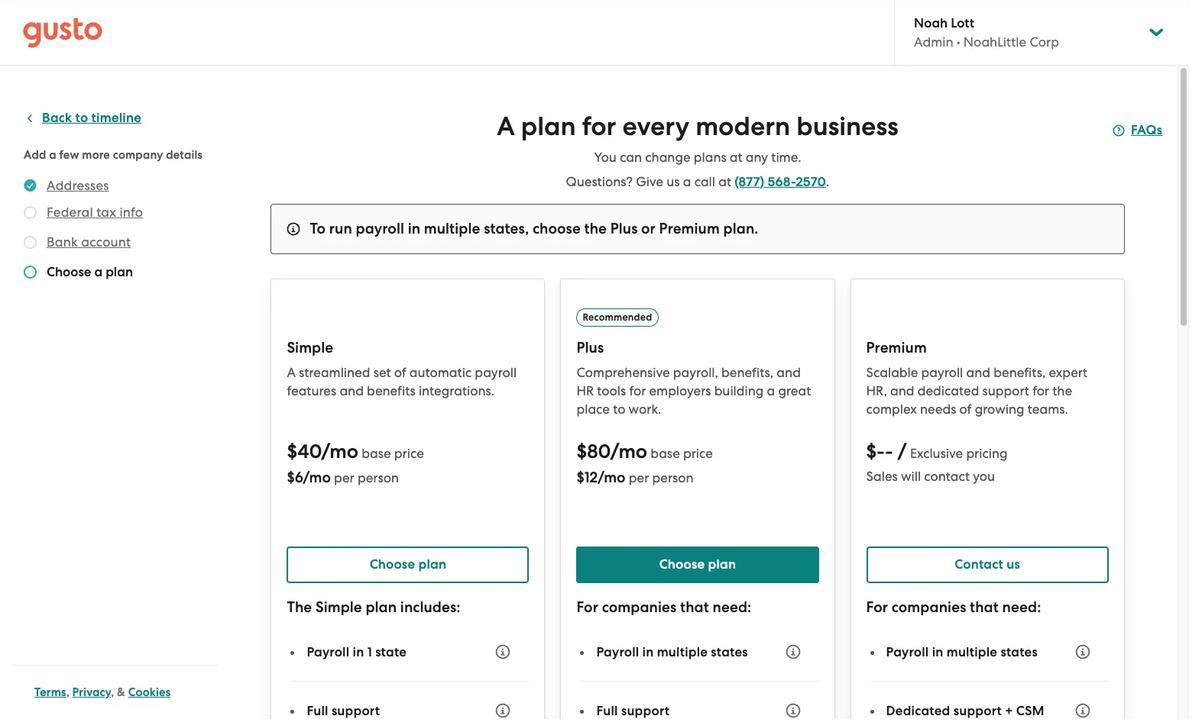 Task type: vqa. For each thing, say whether or not it's contained in the screenshot.
2nd States from left
yes



Task type: describe. For each thing, give the bounding box(es) containing it.
80
[[587, 440, 610, 464]]

contact us
[[955, 557, 1020, 573]]

exclusive
[[910, 446, 963, 462]]

&
[[117, 686, 125, 700]]

to run payroll in multiple states, choose the plus or premium plan.
[[310, 220, 759, 238]]

privacy link
[[72, 686, 111, 700]]

+
[[1005, 704, 1013, 720]]

admin
[[914, 34, 953, 50]]

plans
[[694, 150, 727, 165]]

contact
[[955, 557, 1004, 573]]

faqs button
[[1113, 122, 1163, 140]]

choose for 80
[[659, 557, 705, 573]]

in for -
[[932, 645, 944, 661]]

multiple for $
[[657, 645, 708, 661]]

change
[[645, 150, 691, 165]]

/mo down work.
[[610, 440, 647, 464]]

to inside button
[[75, 110, 88, 126]]

federal tax info
[[47, 205, 143, 220]]

3 payroll from the left
[[886, 645, 929, 661]]

for for -
[[866, 599, 888, 617]]

back
[[42, 110, 72, 126]]

a left few
[[49, 148, 56, 162]]

and up dedicated
[[966, 365, 991, 381]]

privacy
[[72, 686, 111, 700]]

12
[[584, 469, 598, 487]]

the inside scalable payroll and benefits, expert hr, and dedicated support for the complex needs of growing teams.
[[1053, 384, 1072, 399]]

a inside comprehensive payroll, benefits, and hr tools for employers building a great place to work.
[[767, 384, 775, 399]]

federal tax info button
[[47, 203, 143, 222]]

benefits
[[367, 384, 416, 399]]

a plan for every modern business you can change plans at any time.
[[497, 111, 899, 165]]

0 horizontal spatial the
[[584, 220, 607, 238]]

work.
[[629, 402, 661, 417]]

0 vertical spatial premium
[[659, 220, 720, 238]]

run
[[329, 220, 352, 238]]

support for 80
[[621, 704, 670, 720]]

plan inside list
[[106, 264, 133, 280]]

needs
[[920, 402, 956, 417]]

for companies that need: for /mo
[[577, 599, 752, 617]]

bank account button
[[47, 233, 131, 251]]

can
[[620, 150, 642, 165]]

1 vertical spatial plus
[[577, 339, 604, 357]]

$ 40 /mo base price $ 6 /mo per person
[[287, 440, 424, 487]]

.
[[826, 174, 830, 190]]

multiple for $-
[[947, 645, 998, 661]]

teams.
[[1028, 402, 1068, 417]]

recommended
[[583, 312, 652, 323]]

at inside a plan for every modern business you can change plans at any time.
[[730, 150, 743, 165]]

40
[[297, 440, 321, 464]]

dedicated
[[886, 704, 950, 720]]

questions? give us a call at (877) 568-2570 .
[[566, 174, 830, 190]]

terms , privacy , & cookies
[[34, 686, 171, 700]]

expert
[[1049, 365, 1088, 381]]

add
[[24, 148, 46, 162]]

that for /
[[970, 599, 999, 617]]

business
[[797, 111, 899, 142]]

add a few more company details
[[24, 148, 203, 162]]

payroll inside scalable payroll and benefits, expert hr, and dedicated support for the complex needs of growing teams.
[[921, 365, 963, 381]]

for for 80
[[577, 599, 598, 617]]

person for 80
[[652, 471, 694, 486]]

hr,
[[866, 384, 887, 399]]

features
[[287, 384, 336, 399]]

and down scalable
[[890, 384, 914, 399]]

states,
[[484, 220, 529, 238]]

price for 80
[[683, 446, 713, 462]]

info
[[120, 205, 143, 220]]

dedicated
[[918, 384, 979, 399]]

few
[[59, 148, 79, 162]]

0 horizontal spatial multiple
[[424, 220, 480, 238]]

choose for 40
[[370, 557, 415, 573]]

scalable
[[866, 365, 918, 381]]

1
[[367, 645, 372, 661]]

and inside comprehensive payroll, benefits, and hr tools for employers building a great place to work.
[[777, 365, 801, 381]]

streamlined
[[299, 365, 370, 381]]

integrations.
[[419, 384, 495, 399]]

call
[[694, 174, 715, 190]]

•
[[957, 34, 960, 50]]

csm
[[1016, 704, 1045, 720]]

a for streamlined
[[287, 365, 296, 381]]

payroll in multiple states for /
[[886, 645, 1038, 661]]

3 check image from the top
[[24, 266, 37, 279]]

(877) 568-2570 link
[[735, 174, 826, 190]]

employers
[[649, 384, 711, 399]]

choose
[[533, 220, 581, 238]]

plan inside a plan for every modern business you can change plans at any time.
[[521, 111, 576, 142]]

choose inside list
[[47, 264, 91, 280]]

for inside comprehensive payroll, benefits, and hr tools for employers building a great place to work.
[[629, 384, 646, 399]]

/
[[898, 440, 907, 464]]

plan.
[[723, 220, 759, 238]]

bank account
[[47, 235, 131, 250]]

a for plan
[[497, 111, 515, 142]]

terms
[[34, 686, 66, 700]]

568-
[[768, 174, 796, 190]]

you
[[973, 469, 995, 485]]

the simple plan includes:
[[287, 599, 460, 617]]

company
[[113, 148, 163, 162]]

bank
[[47, 235, 78, 250]]

us inside button
[[1007, 557, 1020, 573]]

states for /mo
[[711, 645, 748, 661]]

base for 40
[[362, 446, 391, 462]]

pricing
[[966, 446, 1008, 462]]

us inside questions? give us a call at (877) 568-2570 .
[[667, 174, 680, 190]]

sales
[[866, 469, 898, 485]]

will
[[901, 469, 921, 485]]

place
[[577, 402, 610, 417]]

give
[[636, 174, 663, 190]]

set
[[374, 365, 391, 381]]

0 horizontal spatial payroll
[[356, 220, 404, 238]]

choose plan for 40
[[370, 557, 446, 573]]

at inside questions? give us a call at (877) 568-2570 .
[[719, 174, 731, 190]]

complex
[[866, 402, 917, 417]]

questions?
[[566, 174, 633, 190]]

support for 40
[[332, 704, 380, 720]]

more
[[82, 148, 110, 162]]

-
[[885, 440, 893, 464]]

contact us button
[[866, 547, 1109, 584]]

companies for /mo
[[602, 599, 677, 617]]

timeline
[[91, 110, 141, 126]]



Task type: locate. For each thing, give the bounding box(es) containing it.
premium up scalable
[[866, 339, 927, 357]]

0 horizontal spatial to
[[75, 110, 88, 126]]

2 benefits, from the left
[[994, 365, 1046, 381]]

2 that from the left
[[970, 599, 999, 617]]

0 vertical spatial a
[[497, 111, 515, 142]]

2 base from the left
[[651, 446, 680, 462]]

0 horizontal spatial a
[[287, 365, 296, 381]]

price inside $ 40 /mo base price $ 6 /mo per person
[[394, 446, 424, 462]]

1 payroll from the left
[[307, 645, 350, 661]]

/mo down the 40
[[303, 469, 331, 487]]

1 choose plan from the left
[[370, 557, 446, 573]]

at
[[730, 150, 743, 165], [719, 174, 731, 190]]

1 full from the left
[[307, 704, 328, 720]]

base
[[362, 446, 391, 462], [651, 446, 680, 462]]

1 states from the left
[[711, 645, 748, 661]]

payroll up dedicated
[[921, 365, 963, 381]]

back to timeline
[[42, 110, 141, 126]]

base for 80
[[651, 446, 680, 462]]

price inside $ 80 /mo base price $ 12 /mo per person
[[683, 446, 713, 462]]

1 for from the left
[[577, 599, 598, 617]]

2 choose plan button from the left
[[577, 547, 819, 584]]

1 horizontal spatial per
[[629, 471, 649, 486]]

us
[[667, 174, 680, 190], [1007, 557, 1020, 573]]

choose
[[47, 264, 91, 280], [370, 557, 415, 573], [659, 557, 705, 573]]

payroll up integrations.
[[475, 365, 517, 381]]

0 horizontal spatial that
[[680, 599, 709, 617]]

payroll in multiple states for /mo
[[596, 645, 748, 661]]

0 horizontal spatial for
[[582, 111, 616, 142]]

1 , from the left
[[66, 686, 69, 700]]

check image left choose a plan
[[24, 266, 37, 279]]

in for 80
[[642, 645, 654, 661]]

1 horizontal spatial full
[[596, 704, 618, 720]]

(877)
[[735, 174, 765, 190]]

1 horizontal spatial plus
[[610, 220, 638, 238]]

2570
[[796, 174, 826, 190]]

1 need: from the left
[[713, 599, 752, 617]]

per for 40
[[334, 471, 354, 486]]

1 full support from the left
[[307, 704, 380, 720]]

check image down circle check icon
[[24, 206, 37, 219]]

1 benefits, from the left
[[722, 365, 774, 381]]

states for /
[[1001, 645, 1038, 661]]

1 horizontal spatial for
[[866, 599, 888, 617]]

0 vertical spatial at
[[730, 150, 743, 165]]

$-- / exclusive pricing sales will contact you
[[866, 440, 1008, 485]]

1 horizontal spatial choose plan button
[[577, 547, 819, 584]]

1 vertical spatial of
[[960, 402, 972, 417]]

a inside choose a plan list
[[94, 264, 102, 280]]

payroll in 1 state
[[307, 645, 407, 661]]

2 payroll in multiple states from the left
[[886, 645, 1038, 661]]

federal
[[47, 205, 93, 220]]

2 need: from the left
[[1002, 599, 1041, 617]]

/mo down features
[[321, 440, 358, 464]]

base down work.
[[651, 446, 680, 462]]

dedicated support + csm
[[886, 704, 1045, 720]]

person inside $ 40 /mo base price $ 6 /mo per person
[[358, 471, 399, 486]]

2 per from the left
[[629, 471, 649, 486]]

1 vertical spatial to
[[613, 402, 625, 417]]

choose plan button for 40
[[287, 547, 529, 584]]

base inside $ 40 /mo base price $ 6 /mo per person
[[362, 446, 391, 462]]

building
[[714, 384, 764, 399]]

0 horizontal spatial companies
[[602, 599, 677, 617]]

automatic
[[410, 365, 472, 381]]

plus down recommended
[[577, 339, 604, 357]]

1 horizontal spatial of
[[960, 402, 972, 417]]

a inside a streamlined set of automatic payroll features and benefits integrations.
[[287, 365, 296, 381]]

0 horizontal spatial choose plan button
[[287, 547, 529, 584]]

for inside scalable payroll and benefits, expert hr, and dedicated support for the complex needs of growing teams.
[[1033, 384, 1049, 399]]

0 vertical spatial plus
[[610, 220, 638, 238]]

comprehensive payroll, benefits, and hr tools for employers building a great place to work.
[[577, 365, 811, 417]]

2 for from the left
[[866, 599, 888, 617]]

1 check image from the top
[[24, 206, 37, 219]]

base inside $ 80 /mo base price $ 12 /mo per person
[[651, 446, 680, 462]]

plus
[[610, 220, 638, 238], [577, 339, 604, 357]]

1 horizontal spatial the
[[1053, 384, 1072, 399]]

premium right or
[[659, 220, 720, 238]]

a down account
[[94, 264, 102, 280]]

1 horizontal spatial companies
[[892, 599, 966, 617]]

1 vertical spatial a
[[287, 365, 296, 381]]

noahlittle
[[964, 34, 1027, 50]]

/mo down 80
[[598, 469, 626, 487]]

1 per from the left
[[334, 471, 354, 486]]

in for 40
[[353, 645, 364, 661]]

premium
[[659, 220, 720, 238], [866, 339, 927, 357]]

payroll for 40
[[307, 645, 350, 661]]

1 vertical spatial premium
[[866, 339, 927, 357]]

0 horizontal spatial of
[[394, 365, 406, 381]]

0 horizontal spatial full support
[[307, 704, 380, 720]]

2 states from the left
[[1001, 645, 1038, 661]]

1 vertical spatial simple
[[316, 599, 362, 617]]

modern
[[696, 111, 790, 142]]

0 horizontal spatial base
[[362, 446, 391, 462]]

1 horizontal spatial that
[[970, 599, 999, 617]]

support for -
[[954, 704, 1002, 720]]

benefits, up growing
[[994, 365, 1046, 381]]

of inside a streamlined set of automatic payroll features and benefits integrations.
[[394, 365, 406, 381]]

full support for 80
[[596, 704, 670, 720]]

0 vertical spatial of
[[394, 365, 406, 381]]

includes:
[[400, 599, 460, 617]]

0 horizontal spatial per
[[334, 471, 354, 486]]

choose a plan list
[[24, 177, 212, 285]]

check image for federal
[[24, 206, 37, 219]]

choose plan for 80
[[659, 557, 736, 573]]

hr
[[577, 384, 594, 399]]

to
[[310, 220, 326, 238]]

multiple
[[424, 220, 480, 238], [657, 645, 708, 661], [947, 645, 998, 661]]

at right call
[[719, 174, 731, 190]]

or
[[641, 220, 656, 238]]

for up work.
[[629, 384, 646, 399]]

1 horizontal spatial us
[[1007, 557, 1020, 573]]

2 full from the left
[[596, 704, 618, 720]]

0 horizontal spatial ,
[[66, 686, 69, 700]]

terms link
[[34, 686, 66, 700]]

corp
[[1030, 34, 1059, 50]]

payroll for 80
[[596, 645, 639, 661]]

2 for companies that need: from the left
[[866, 599, 1041, 617]]

support inside scalable payroll and benefits, expert hr, and dedicated support for the complex needs of growing teams.
[[983, 384, 1029, 399]]

choose a plan
[[47, 264, 133, 280]]

1 horizontal spatial states
[[1001, 645, 1038, 661]]

0 horizontal spatial us
[[667, 174, 680, 190]]

of inside scalable payroll and benefits, expert hr, and dedicated support for the complex needs of growing teams.
[[960, 402, 972, 417]]

home image
[[23, 17, 102, 48]]

1 horizontal spatial premium
[[866, 339, 927, 357]]

per inside $ 80 /mo base price $ 12 /mo per person
[[629, 471, 649, 486]]

for companies that need:
[[577, 599, 752, 617], [866, 599, 1041, 617]]

1 horizontal spatial choose plan
[[659, 557, 736, 573]]

full support
[[307, 704, 380, 720], [596, 704, 670, 720]]

that
[[680, 599, 709, 617], [970, 599, 999, 617]]

to inside comprehensive payroll, benefits, and hr tools for employers building a great place to work.
[[613, 402, 625, 417]]

and down streamlined
[[340, 384, 364, 399]]

1 horizontal spatial price
[[683, 446, 713, 462]]

per for 80
[[629, 471, 649, 486]]

1 vertical spatial us
[[1007, 557, 1020, 573]]

account
[[81, 235, 131, 250]]

0 vertical spatial us
[[667, 174, 680, 190]]

tax
[[96, 205, 116, 220]]

2 choose plan from the left
[[659, 557, 736, 573]]

circle check image
[[24, 177, 37, 195]]

need:
[[713, 599, 752, 617], [1002, 599, 1041, 617]]

1 horizontal spatial full support
[[596, 704, 670, 720]]

faqs
[[1131, 122, 1163, 138]]

0 vertical spatial to
[[75, 110, 88, 126]]

any
[[746, 150, 768, 165]]

in
[[408, 220, 420, 238], [353, 645, 364, 661], [642, 645, 654, 661], [932, 645, 944, 661]]

you
[[594, 150, 617, 165]]

a left great
[[767, 384, 775, 399]]

0 horizontal spatial payroll
[[307, 645, 350, 661]]

1 horizontal spatial need:
[[1002, 599, 1041, 617]]

a
[[49, 148, 56, 162], [683, 174, 691, 190], [94, 264, 102, 280], [767, 384, 775, 399]]

for companies that need: for /
[[866, 599, 1041, 617]]

2 companies from the left
[[892, 599, 966, 617]]

payroll right the run
[[356, 220, 404, 238]]

2 , from the left
[[111, 686, 114, 700]]

full for 40
[[307, 704, 328, 720]]

person for 40
[[358, 471, 399, 486]]

2 person from the left
[[652, 471, 694, 486]]

price down benefits
[[394, 446, 424, 462]]

plus left or
[[610, 220, 638, 238]]

that for /mo
[[680, 599, 709, 617]]

us right give
[[667, 174, 680, 190]]

time.
[[771, 150, 801, 165]]

and inside a streamlined set of automatic payroll features and benefits integrations.
[[340, 384, 364, 399]]

1 horizontal spatial payroll in multiple states
[[886, 645, 1038, 661]]

1 vertical spatial check image
[[24, 236, 37, 249]]

at left the any
[[730, 150, 743, 165]]

per right 12
[[629, 471, 649, 486]]

us right contact
[[1007, 557, 1020, 573]]

price for 40
[[394, 446, 424, 462]]

the right choose
[[584, 220, 607, 238]]

price down comprehensive payroll, benefits, and hr tools for employers building a great place to work.
[[683, 446, 713, 462]]

cookies button
[[128, 684, 171, 702]]

1 for companies that need: from the left
[[577, 599, 752, 617]]

choose plan button for 80
[[577, 547, 819, 584]]

back to timeline button
[[24, 109, 141, 128]]

2 horizontal spatial choose
[[659, 557, 705, 573]]

/mo
[[321, 440, 358, 464], [610, 440, 647, 464], [303, 469, 331, 487], [598, 469, 626, 487]]

2 payroll from the left
[[596, 645, 639, 661]]

a inside a plan for every modern business you can change plans at any time.
[[497, 111, 515, 142]]

benefits, up building
[[722, 365, 774, 381]]

0 horizontal spatial premium
[[659, 220, 720, 238]]

1 horizontal spatial person
[[652, 471, 694, 486]]

1 that from the left
[[680, 599, 709, 617]]

need: for /
[[1002, 599, 1041, 617]]

per inside $ 40 /mo base price $ 6 /mo per person
[[334, 471, 354, 486]]

per right 6
[[334, 471, 354, 486]]

state
[[375, 645, 407, 661]]

0 horizontal spatial for companies that need:
[[577, 599, 752, 617]]

0 vertical spatial check image
[[24, 206, 37, 219]]

0 horizontal spatial full
[[307, 704, 328, 720]]

0 horizontal spatial for
[[577, 599, 598, 617]]

addresses button
[[47, 177, 109, 195]]

choose plan button
[[287, 547, 529, 584], [577, 547, 819, 584]]

full for 80
[[596, 704, 618, 720]]

1 horizontal spatial base
[[651, 446, 680, 462]]

a inside questions? give us a call at (877) 568-2570 .
[[683, 174, 691, 190]]

scalable payroll and benefits, expert hr, and dedicated support for the complex needs of growing teams.
[[866, 365, 1088, 417]]

1 horizontal spatial to
[[613, 402, 625, 417]]

the down "expert"
[[1053, 384, 1072, 399]]

of right the set
[[394, 365, 406, 381]]

2 vertical spatial check image
[[24, 266, 37, 279]]

benefits, inside scalable payroll and benefits, expert hr, and dedicated support for the complex needs of growing teams.
[[994, 365, 1046, 381]]

comprehensive
[[577, 365, 670, 381]]

benefits,
[[722, 365, 774, 381], [994, 365, 1046, 381]]

noah lott admin • noahlittle corp
[[914, 15, 1059, 50]]

2 horizontal spatial for
[[1033, 384, 1049, 399]]

1 horizontal spatial payroll
[[596, 645, 639, 661]]

need: for /mo
[[713, 599, 752, 617]]

for inside a plan for every modern business you can change plans at any time.
[[582, 111, 616, 142]]

1 companies from the left
[[602, 599, 677, 617]]

0 vertical spatial simple
[[287, 339, 333, 357]]

price
[[394, 446, 424, 462], [683, 446, 713, 462]]

2 full support from the left
[[596, 704, 670, 720]]

1 horizontal spatial ,
[[111, 686, 114, 700]]

lott
[[951, 15, 974, 31]]

2 check image from the top
[[24, 236, 37, 249]]

cookies
[[128, 686, 171, 700]]

base down benefits
[[362, 446, 391, 462]]

companies for /
[[892, 599, 966, 617]]

0 horizontal spatial payroll in multiple states
[[596, 645, 748, 661]]

2 horizontal spatial multiple
[[947, 645, 998, 661]]

a
[[497, 111, 515, 142], [287, 365, 296, 381]]

1 horizontal spatial choose
[[370, 557, 415, 573]]

1 vertical spatial at
[[719, 174, 731, 190]]

to down tools
[[613, 402, 625, 417]]

every
[[622, 111, 689, 142]]

, left &
[[111, 686, 114, 700]]

1 base from the left
[[362, 446, 391, 462]]

2 price from the left
[[683, 446, 713, 462]]

check image
[[24, 206, 37, 219], [24, 236, 37, 249], [24, 266, 37, 279]]

full support for 40
[[307, 704, 380, 720]]

1 horizontal spatial for
[[629, 384, 646, 399]]

2 horizontal spatial payroll
[[886, 645, 929, 661]]

1 payroll in multiple states from the left
[[596, 645, 748, 661]]

0 horizontal spatial benefits,
[[722, 365, 774, 381]]

payroll inside a streamlined set of automatic payroll features and benefits integrations.
[[475, 365, 517, 381]]

1 vertical spatial the
[[1053, 384, 1072, 399]]

simple up streamlined
[[287, 339, 333, 357]]

1 horizontal spatial for companies that need:
[[866, 599, 1041, 617]]

1 horizontal spatial a
[[497, 111, 515, 142]]

0 vertical spatial the
[[584, 220, 607, 238]]

0 horizontal spatial states
[[711, 645, 748, 661]]

0 horizontal spatial price
[[394, 446, 424, 462]]

0 horizontal spatial choose
[[47, 264, 91, 280]]

check image for bank
[[24, 236, 37, 249]]

to right back
[[75, 110, 88, 126]]

check image left bank
[[24, 236, 37, 249]]

1 horizontal spatial payroll
[[475, 365, 517, 381]]

person inside $ 80 /mo base price $ 12 /mo per person
[[652, 471, 694, 486]]

0 horizontal spatial need:
[[713, 599, 752, 617]]

1 horizontal spatial multiple
[[657, 645, 708, 661]]

for up you
[[582, 111, 616, 142]]

1 price from the left
[[394, 446, 424, 462]]

simple right the
[[316, 599, 362, 617]]

1 horizontal spatial benefits,
[[994, 365, 1046, 381]]

payroll
[[356, 220, 404, 238], [475, 365, 517, 381], [921, 365, 963, 381]]

of down dedicated
[[960, 402, 972, 417]]

a left call
[[683, 174, 691, 190]]

plan
[[521, 111, 576, 142], [106, 264, 133, 280], [418, 557, 446, 573], [708, 557, 736, 573], [366, 599, 397, 617]]

of
[[394, 365, 406, 381], [960, 402, 972, 417]]

and up great
[[777, 365, 801, 381]]

contact
[[924, 469, 970, 485]]

great
[[778, 384, 811, 399]]

for up teams. at the bottom of page
[[1033, 384, 1049, 399]]

1 choose plan button from the left
[[287, 547, 529, 584]]

the
[[287, 599, 312, 617]]

$ 80 /mo base price $ 12 /mo per person
[[577, 440, 713, 487]]

2 horizontal spatial payroll
[[921, 365, 963, 381]]

0 horizontal spatial person
[[358, 471, 399, 486]]

, left 'privacy' link
[[66, 686, 69, 700]]

1 person from the left
[[358, 471, 399, 486]]

benefits, inside comprehensive payroll, benefits, and hr tools for employers building a great place to work.
[[722, 365, 774, 381]]

growing
[[975, 402, 1025, 417]]

0 horizontal spatial choose plan
[[370, 557, 446, 573]]

$
[[287, 440, 297, 464], [577, 440, 587, 464], [287, 469, 295, 487], [577, 469, 584, 487]]

for
[[582, 111, 616, 142], [629, 384, 646, 399], [1033, 384, 1049, 399]]

0 horizontal spatial plus
[[577, 339, 604, 357]]

payroll,
[[673, 365, 718, 381]]



